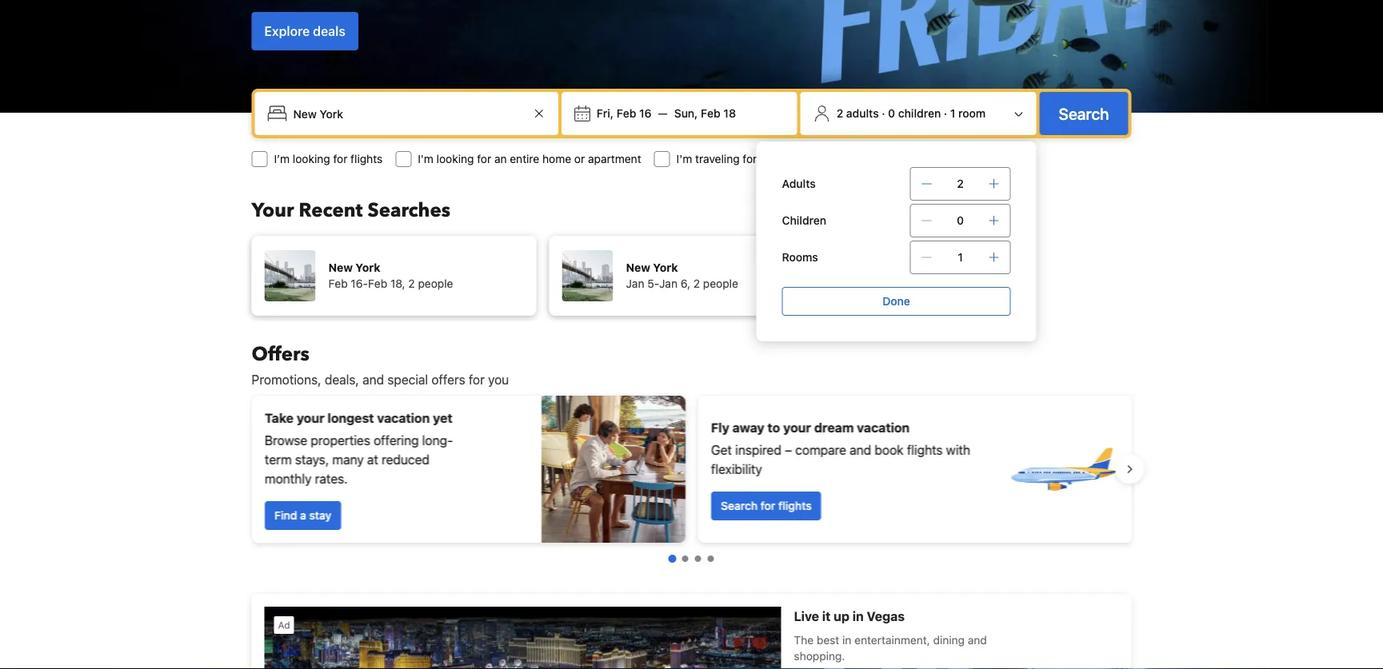 Task type: locate. For each thing, give the bounding box(es) containing it.
0 horizontal spatial vacation
[[377, 411, 430, 426]]

0 horizontal spatial jan
[[626, 277, 645, 290]]

2 new from the left
[[626, 261, 651, 274]]

for up recent
[[333, 152, 348, 166]]

2 looking from the left
[[437, 152, 474, 166]]

new inside new york jan 5-jan 6, 2 people
[[626, 261, 651, 274]]

for left "you"
[[469, 372, 485, 388]]

new up the 5-
[[626, 261, 651, 274]]

for
[[333, 152, 348, 166], [477, 152, 491, 166], [743, 152, 757, 166], [469, 372, 485, 388], [760, 500, 775, 513]]

· right adults
[[882, 107, 885, 120]]

search for search for flights
[[721, 500, 758, 513]]

and right deals,
[[363, 372, 384, 388]]

2 inside 'new york feb 16-feb 18, 2 people'
[[408, 277, 415, 290]]

york up the 5-
[[653, 261, 678, 274]]

i'm traveling for work
[[677, 152, 785, 166]]

18
[[724, 107, 736, 120]]

feb
[[617, 107, 636, 120], [701, 107, 721, 120], [328, 277, 348, 290], [368, 277, 387, 290]]

1 left room
[[950, 107, 956, 120]]

york
[[356, 261, 381, 274], [653, 261, 678, 274]]

people
[[418, 277, 453, 290], [703, 277, 739, 290]]

york inside new york jan 5-jan 6, 2 people
[[653, 261, 678, 274]]

0 horizontal spatial looking
[[293, 152, 330, 166]]

1 horizontal spatial i'm
[[677, 152, 692, 166]]

progress bar
[[669, 555, 714, 563]]

new
[[328, 261, 353, 274], [626, 261, 651, 274]]

1 · from the left
[[882, 107, 885, 120]]

flights
[[351, 152, 383, 166], [907, 443, 943, 458], [778, 500, 812, 513]]

browse
[[264, 433, 307, 449]]

adults
[[782, 177, 816, 190]]

feb left 16-
[[328, 277, 348, 290]]

looking
[[293, 152, 330, 166], [437, 152, 474, 166]]

2 inside 'button'
[[837, 107, 844, 120]]

Where are you going? field
[[287, 99, 530, 128]]

for for flights
[[333, 152, 348, 166]]

new inside 'new york feb 16-feb 18, 2 people'
[[328, 261, 353, 274]]

2
[[837, 107, 844, 120], [957, 177, 964, 190], [408, 277, 415, 290], [694, 277, 700, 290]]

people right 18,
[[418, 277, 453, 290]]

0 horizontal spatial 0
[[888, 107, 896, 120]]

0 vertical spatial 1
[[950, 107, 956, 120]]

or
[[574, 152, 585, 166]]

your
[[252, 197, 294, 224]]

1 horizontal spatial and
[[850, 443, 871, 458]]

done button
[[782, 287, 1011, 316]]

18,
[[390, 277, 405, 290]]

vacation up book
[[857, 421, 910, 436]]

looking for i'm
[[437, 152, 474, 166]]

find a stay
[[274, 509, 331, 523]]

16
[[639, 107, 652, 120]]

and left book
[[850, 443, 871, 458]]

jan
[[626, 277, 645, 290], [659, 277, 678, 290]]

new up 16-
[[328, 261, 353, 274]]

0 horizontal spatial your
[[296, 411, 324, 426]]

vacation inside the fly away to your dream vacation get inspired – compare and book flights with flexibility
[[857, 421, 910, 436]]

1 vertical spatial search
[[721, 500, 758, 513]]

looking left an
[[437, 152, 474, 166]]

0 horizontal spatial ·
[[882, 107, 885, 120]]

1 horizontal spatial new
[[626, 261, 651, 274]]

2 york from the left
[[653, 261, 678, 274]]

1 i'm from the left
[[418, 152, 434, 166]]

1 vertical spatial flights
[[907, 443, 943, 458]]

flights inside the fly away to your dream vacation get inspired – compare and book flights with flexibility
[[907, 443, 943, 458]]

2 people from the left
[[703, 277, 739, 290]]

search button
[[1040, 92, 1129, 135]]

at
[[367, 453, 378, 468]]

jan left 6,
[[659, 277, 678, 290]]

region
[[239, 390, 1145, 550]]

i'm looking for an entire home or apartment
[[418, 152, 641, 166]]

0 horizontal spatial and
[[363, 372, 384, 388]]

york for 16-
[[356, 261, 381, 274]]

vacation up offering
[[377, 411, 430, 426]]

for left an
[[477, 152, 491, 166]]

1 horizontal spatial vacation
[[857, 421, 910, 436]]

i'm
[[418, 152, 434, 166], [677, 152, 692, 166]]

properties
[[310, 433, 370, 449]]

1
[[950, 107, 956, 120], [958, 251, 963, 264]]

0 vertical spatial search
[[1059, 104, 1109, 123]]

i'm for i'm looking for an entire home or apartment
[[418, 152, 434, 166]]

yet
[[433, 411, 452, 426]]

for for work
[[743, 152, 757, 166]]

many
[[332, 453, 363, 468]]

for inside region
[[760, 500, 775, 513]]

entire
[[510, 152, 540, 166]]

1 looking from the left
[[293, 152, 330, 166]]

2 vertical spatial flights
[[778, 500, 812, 513]]

compare
[[795, 443, 846, 458]]

vacation
[[377, 411, 430, 426], [857, 421, 910, 436]]

people right 6,
[[703, 277, 739, 290]]

0 horizontal spatial 1
[[950, 107, 956, 120]]

fly away to your dream vacation get inspired – compare and book flights with flexibility
[[711, 421, 970, 477]]

searches
[[368, 197, 451, 224]]

stays,
[[295, 453, 329, 468]]

children
[[782, 214, 827, 227]]

feb left 18
[[701, 107, 721, 120]]

1 horizontal spatial 1
[[958, 251, 963, 264]]

your right the to
[[783, 421, 811, 436]]

1 horizontal spatial jan
[[659, 277, 678, 290]]

1 horizontal spatial your
[[783, 421, 811, 436]]

0 vertical spatial flights
[[351, 152, 383, 166]]

i'm looking for flights
[[274, 152, 383, 166]]

progress bar inside offers main content
[[669, 555, 714, 563]]

people inside 'new york feb 16-feb 18, 2 people'
[[418, 277, 453, 290]]

2 horizontal spatial flights
[[907, 443, 943, 458]]

work
[[760, 152, 785, 166]]

offers main content
[[239, 341, 1145, 670]]

1 people from the left
[[418, 277, 453, 290]]

0
[[888, 107, 896, 120], [957, 214, 964, 227]]

rooms
[[782, 251, 818, 264]]

fly
[[711, 421, 729, 436]]

—
[[658, 107, 668, 120]]

1 horizontal spatial 0
[[957, 214, 964, 227]]

deals,
[[325, 372, 359, 388]]

2 right 6,
[[694, 277, 700, 290]]

find a stay link
[[264, 502, 341, 531]]

5-
[[648, 277, 659, 290]]

1 horizontal spatial flights
[[778, 500, 812, 513]]

fri, feb 16 — sun, feb 18
[[597, 107, 736, 120]]

people inside new york jan 5-jan 6, 2 people
[[703, 277, 739, 290]]

flights left with
[[907, 443, 943, 458]]

i'm left traveling
[[677, 152, 692, 166]]

2 down room
[[957, 177, 964, 190]]

jan left the 5-
[[626, 277, 645, 290]]

1 new from the left
[[328, 261, 353, 274]]

recent
[[299, 197, 363, 224]]

york up 16-
[[356, 261, 381, 274]]

to
[[767, 421, 780, 436]]

1 horizontal spatial ·
[[944, 107, 948, 120]]

0 inside 'button'
[[888, 107, 896, 120]]

i'm
[[274, 152, 290, 166]]

· right children
[[944, 107, 948, 120]]

0 horizontal spatial new
[[328, 261, 353, 274]]

search
[[1059, 104, 1109, 123], [721, 500, 758, 513]]

sun,
[[674, 107, 698, 120]]

0 horizontal spatial people
[[418, 277, 453, 290]]

looking right i'm on the left top of page
[[293, 152, 330, 166]]

new for feb
[[328, 261, 353, 274]]

1 vertical spatial 1
[[958, 251, 963, 264]]

dream
[[814, 421, 854, 436]]

16-
[[351, 277, 368, 290]]

offering
[[373, 433, 419, 449]]

0 horizontal spatial york
[[356, 261, 381, 274]]

2 i'm from the left
[[677, 152, 692, 166]]

1 up done button
[[958, 251, 963, 264]]

your right take
[[296, 411, 324, 426]]

1 horizontal spatial looking
[[437, 152, 474, 166]]

·
[[882, 107, 885, 120], [944, 107, 948, 120]]

for left work
[[743, 152, 757, 166]]

1 horizontal spatial york
[[653, 261, 678, 274]]

explore deals link
[[252, 12, 358, 50]]

take your longest vacation yet browse properties offering long- term stays, many at reduced monthly rates.
[[264, 411, 453, 487]]

vacation inside take your longest vacation yet browse properties offering long- term stays, many at reduced monthly rates.
[[377, 411, 430, 426]]

offers
[[432, 372, 465, 388]]

search inside button
[[1059, 104, 1109, 123]]

0 horizontal spatial flights
[[351, 152, 383, 166]]

search inside offers main content
[[721, 500, 758, 513]]

2 adults · 0 children · 1 room
[[837, 107, 986, 120]]

2 right 18,
[[408, 277, 415, 290]]

done
[[883, 295, 911, 308]]

0 vertical spatial 0
[[888, 107, 896, 120]]

and
[[363, 372, 384, 388], [850, 443, 871, 458]]

1 horizontal spatial people
[[703, 277, 739, 290]]

york inside 'new york feb 16-feb 18, 2 people'
[[356, 261, 381, 274]]

children
[[898, 107, 941, 120]]

1 horizontal spatial search
[[1059, 104, 1109, 123]]

take
[[264, 411, 293, 426]]

new york jan 5-jan 6, 2 people
[[626, 261, 739, 290]]

1 york from the left
[[356, 261, 381, 274]]

0 horizontal spatial i'm
[[418, 152, 434, 166]]

1 vertical spatial and
[[850, 443, 871, 458]]

for inside the offers promotions, deals, and special offers for you
[[469, 372, 485, 388]]

flights down the –
[[778, 500, 812, 513]]

your
[[296, 411, 324, 426], [783, 421, 811, 436]]

0 horizontal spatial search
[[721, 500, 758, 513]]

term
[[264, 453, 291, 468]]

0 vertical spatial and
[[363, 372, 384, 388]]

i'm down "where are you going?" field at the top left of page
[[418, 152, 434, 166]]

rates.
[[315, 472, 347, 487]]

for down flexibility
[[760, 500, 775, 513]]

2 left adults
[[837, 107, 844, 120]]

flights up your recent searches
[[351, 152, 383, 166]]



Task type: vqa. For each thing, say whether or not it's contained in the screenshot.
FACILITIES, on the right bottom of page
no



Task type: describe. For each thing, give the bounding box(es) containing it.
search for flights link
[[711, 492, 821, 521]]

feb left 18,
[[368, 277, 387, 290]]

fri, feb 16 button
[[590, 99, 658, 128]]

and inside the fly away to your dream vacation get inspired – compare and book flights with flexibility
[[850, 443, 871, 458]]

room
[[959, 107, 986, 120]]

explore deals
[[264, 24, 346, 39]]

search for flights
[[721, 500, 812, 513]]

long-
[[422, 433, 453, 449]]

your inside the fly away to your dream vacation get inspired – compare and book flights with flexibility
[[783, 421, 811, 436]]

your inside take your longest vacation yet browse properties offering long- term stays, many at reduced monthly rates.
[[296, 411, 324, 426]]

flexibility
[[711, 462, 762, 477]]

2 · from the left
[[944, 107, 948, 120]]

take your longest vacation yet image
[[541, 396, 685, 543]]

2 jan from the left
[[659, 277, 678, 290]]

promotions,
[[252, 372, 321, 388]]

offers
[[252, 341, 310, 368]]

special
[[388, 372, 428, 388]]

new york feb 16-feb 18, 2 people
[[328, 261, 453, 290]]

get
[[711, 443, 732, 458]]

region containing take your longest vacation yet
[[239, 390, 1145, 550]]

reduced
[[381, 453, 429, 468]]

home
[[543, 152, 571, 166]]

feb left 16
[[617, 107, 636, 120]]

advertisement region
[[252, 595, 1132, 670]]

6,
[[681, 277, 691, 290]]

book
[[875, 443, 904, 458]]

and inside the offers promotions, deals, and special offers for you
[[363, 372, 384, 388]]

apartment
[[588, 152, 641, 166]]

stay
[[309, 509, 331, 523]]

fly away to your dream vacation image
[[1007, 414, 1119, 526]]

looking for i'm
[[293, 152, 330, 166]]

you
[[488, 372, 509, 388]]

1 vertical spatial 0
[[957, 214, 964, 227]]

fri,
[[597, 107, 614, 120]]

1 inside 'button'
[[950, 107, 956, 120]]

away
[[732, 421, 764, 436]]

traveling
[[695, 152, 740, 166]]

new for jan
[[626, 261, 651, 274]]

2 adults · 0 children · 1 room button
[[807, 98, 1030, 129]]

york for 5-
[[653, 261, 678, 274]]

monthly
[[264, 472, 311, 487]]

sun, feb 18 button
[[668, 99, 743, 128]]

deals
[[313, 24, 346, 39]]

your recent searches
[[252, 197, 451, 224]]

longest
[[327, 411, 374, 426]]

i'm for i'm traveling for work
[[677, 152, 692, 166]]

–
[[785, 443, 792, 458]]

adults
[[847, 107, 879, 120]]

offers promotions, deals, and special offers for you
[[252, 341, 509, 388]]

an
[[494, 152, 507, 166]]

for for an
[[477, 152, 491, 166]]

search for search
[[1059, 104, 1109, 123]]

1 jan from the left
[[626, 277, 645, 290]]

people for feb 16-feb 18, 2 people
[[418, 277, 453, 290]]

a
[[300, 509, 306, 523]]

2 inside new york jan 5-jan 6, 2 people
[[694, 277, 700, 290]]

people for jan 5-jan 6, 2 people
[[703, 277, 739, 290]]

inspired
[[735, 443, 781, 458]]

with
[[946, 443, 970, 458]]

find
[[274, 509, 297, 523]]

explore
[[264, 24, 310, 39]]



